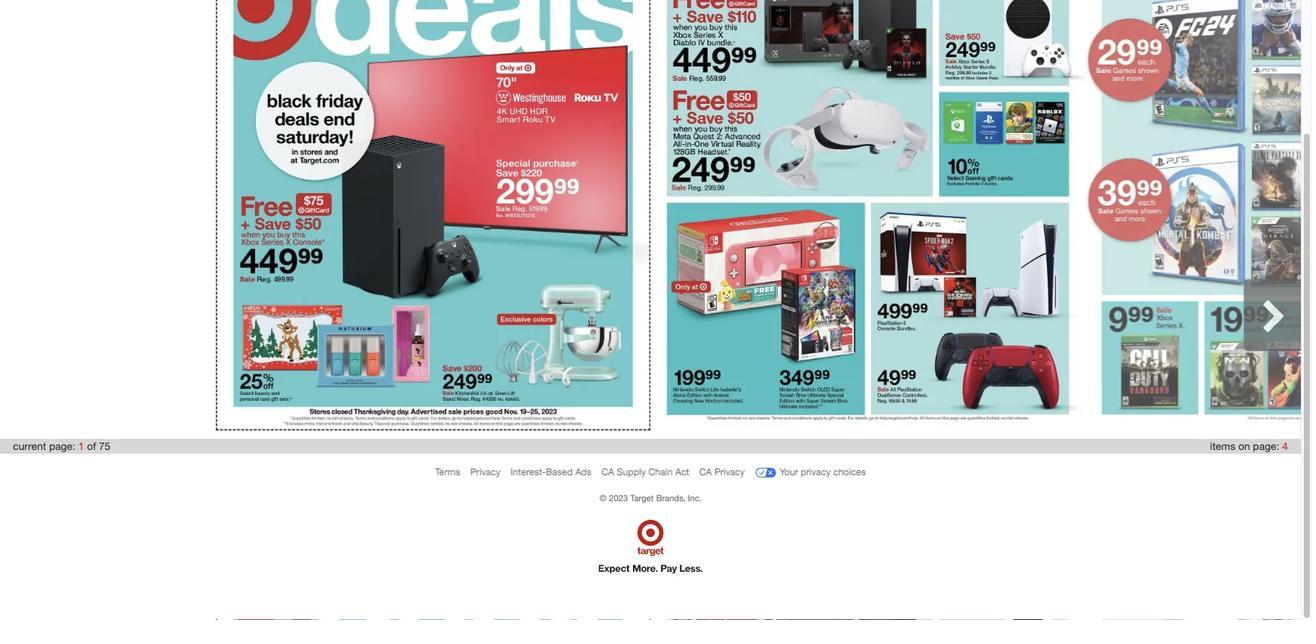 Task type: locate. For each thing, give the bounding box(es) containing it.
0 horizontal spatial ca
[[602, 466, 614, 478]]

page:
[[49, 440, 75, 453], [1254, 440, 1280, 453]]

© 2023 target brands, inc.
[[600, 493, 702, 503]]

2023
[[609, 493, 628, 503]]

items on page: 4
[[1211, 440, 1289, 453]]

your privacy choices
[[780, 466, 866, 478]]

privacy right terms 'link'
[[471, 466, 501, 478]]

ca right act
[[700, 466, 712, 478]]

ca left supply
[[602, 466, 614, 478]]

terms link
[[435, 466, 461, 478]]

1 horizontal spatial ca
[[700, 466, 712, 478]]

1 horizontal spatial page:
[[1254, 440, 1280, 453]]

1 page: from the left
[[49, 440, 75, 453]]

1 ca from the left
[[602, 466, 614, 478]]

page 3 image
[[1086, 0, 1313, 431]]

items
[[1211, 440, 1236, 453]]

your
[[780, 466, 799, 478]]

terms
[[435, 466, 461, 478]]

ca privacy link
[[700, 466, 745, 478]]

2 ca from the left
[[700, 466, 712, 478]]

0 horizontal spatial page:
[[49, 440, 75, 453]]

brands,
[[657, 493, 686, 503]]

privacy
[[471, 466, 501, 478], [715, 466, 745, 478]]

75
[[99, 440, 110, 453]]

4
[[1283, 440, 1289, 453]]

inc.
[[688, 493, 702, 503]]

ca for ca supply chain act
[[602, 466, 614, 478]]

2 page: from the left
[[1254, 440, 1280, 453]]

page 2 image
[[651, 0, 1086, 431]]

privacy
[[801, 466, 831, 478]]

current page: 1 of 75
[[13, 440, 110, 453]]

1 horizontal spatial privacy
[[715, 466, 745, 478]]

interest-based ads
[[511, 466, 592, 478]]

page: left 4
[[1254, 440, 1280, 453]]

ca for ca privacy
[[700, 466, 712, 478]]

privacy left ccpa image
[[715, 466, 745, 478]]

of
[[87, 440, 96, 453]]

2 privacy from the left
[[715, 466, 745, 478]]

page: left 1
[[49, 440, 75, 453]]

target
[[631, 493, 654, 503]]

ca
[[602, 466, 614, 478], [700, 466, 712, 478]]

0 horizontal spatial privacy
[[471, 466, 501, 478]]

based
[[546, 466, 573, 478]]



Task type: vqa. For each thing, say whether or not it's contained in the screenshot.
CA SUPPLY CHAIN ACT at bottom
yes



Task type: describe. For each thing, give the bounding box(es) containing it.
supply
[[617, 466, 646, 478]]

chain
[[649, 466, 673, 478]]

1 privacy from the left
[[471, 466, 501, 478]]

page 1 image
[[217, 0, 649, 430]]

1
[[78, 440, 84, 453]]

choices
[[834, 466, 866, 478]]

on
[[1239, 440, 1251, 453]]

©
[[600, 493, 607, 503]]

interest-
[[511, 466, 546, 478]]

ads
[[576, 466, 592, 478]]

ca supply chain act
[[602, 466, 690, 478]]

your privacy choices link
[[755, 462, 866, 484]]

privacy link
[[471, 466, 501, 478]]

act
[[676, 466, 690, 478]]

ca privacy
[[700, 466, 745, 478]]

interest-based ads link
[[511, 466, 592, 478]]

ccpa image
[[755, 462, 777, 484]]

current
[[13, 440, 46, 453]]

ca supply chain act link
[[602, 466, 690, 478]]



